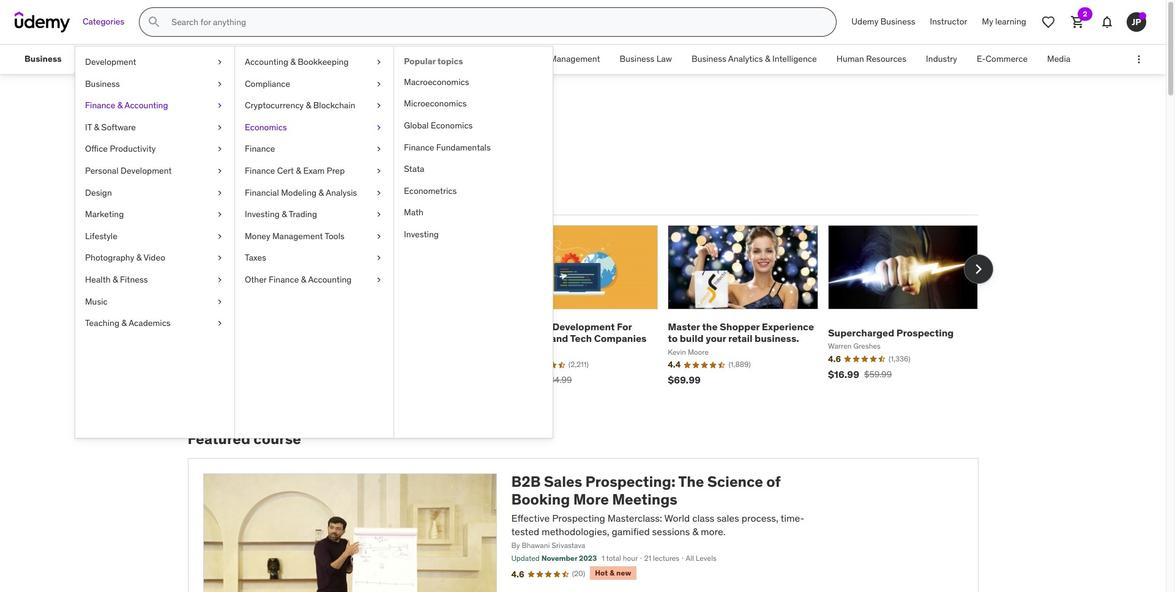 Task type: describe. For each thing, give the bounding box(es) containing it.
shopper
[[720, 321, 760, 333]]

finance up get
[[245, 143, 275, 154]]

methodologies,
[[542, 526, 609, 538]]

project management link
[[510, 45, 610, 74]]

arrow pointing to subcategory menu links image
[[71, 45, 82, 74]]

investing & trading
[[245, 209, 317, 220]]

personal development
[[85, 165, 172, 176]]

process,
[[742, 512, 779, 524]]

xsmall image for economics
[[374, 122, 384, 134]]

submit search image
[[147, 15, 162, 29]]

categories
[[83, 16, 124, 27]]

xsmall image for financial modeling & analysis
[[374, 187, 384, 199]]

finance cert & exam prep
[[245, 165, 345, 176]]

udemy business link
[[844, 7, 923, 37]]

bhawani
[[522, 541, 550, 551]]

0 horizontal spatial to
[[248, 156, 263, 175]]

0 vertical spatial courses
[[243, 103, 323, 129]]

udemy business
[[852, 16, 915, 27]]

marketing
[[85, 209, 124, 220]]

more subcategory menu links image
[[1133, 53, 1145, 65]]

investing link
[[394, 224, 553, 246]]

& down taxes link
[[301, 274, 306, 285]]

1 horizontal spatial accounting
[[245, 56, 288, 67]]

1 total hour
[[602, 554, 638, 563]]

& right hot
[[610, 569, 615, 578]]

project management
[[520, 53, 600, 64]]

industry link
[[916, 45, 967, 74]]

exam
[[303, 165, 325, 176]]

lifestyle
[[85, 231, 117, 242]]

jp
[[1132, 16, 1141, 27]]

xsmall image for accounting & bookkeeping
[[374, 56, 384, 68]]

media
[[1047, 53, 1071, 64]]

lectures
[[653, 554, 680, 563]]

xsmall image for compliance
[[374, 78, 384, 90]]

updated
[[511, 554, 540, 563]]

strategy
[[406, 53, 439, 64]]

sales courses
[[188, 103, 323, 129]]

teaching
[[85, 318, 119, 329]]

entrepreneurship
[[92, 53, 159, 64]]

topics
[[438, 56, 463, 67]]

cryptocurrency & blockchain
[[245, 100, 355, 111]]

b2b
[[511, 473, 541, 492]]

business analytics & intelligence
[[692, 53, 817, 64]]

microeconomics
[[404, 98, 467, 109]]

& left video
[[136, 252, 142, 263]]

it
[[85, 122, 92, 133]]

you have alerts image
[[1139, 12, 1147, 20]]

communication
[[179, 53, 239, 64]]

by
[[511, 541, 520, 551]]

sessions
[[652, 526, 690, 538]]

2 link
[[1063, 7, 1093, 37]]

academics
[[129, 318, 171, 329]]

all levels
[[686, 554, 717, 563]]

other finance & accounting
[[245, 274, 352, 285]]

management for money management tools
[[272, 231, 323, 242]]

finance for finance & accounting
[[85, 100, 115, 111]]

business law
[[620, 53, 672, 64]]

global economics
[[404, 120, 473, 131]]

levels
[[696, 554, 717, 563]]

featured
[[188, 430, 250, 449]]

experience
[[762, 321, 814, 333]]

finance cert & exam prep link
[[235, 160, 394, 182]]

xsmall image for finance
[[374, 143, 384, 155]]

tested
[[511, 526, 539, 538]]

xsmall image for personal development
[[215, 165, 225, 177]]

more.
[[701, 526, 726, 538]]

business development for startups and tech companies
[[508, 321, 647, 345]]

& down trending
[[282, 209, 287, 220]]

& right health
[[113, 274, 118, 285]]

xsmall image for photography & video
[[215, 252, 225, 264]]

human
[[837, 53, 864, 64]]

health & fitness
[[85, 274, 148, 285]]

investing for investing & trading
[[245, 209, 280, 220]]

0 horizontal spatial economics
[[245, 122, 287, 133]]

teaching & academics link
[[75, 313, 234, 335]]

0 horizontal spatial accounting
[[125, 100, 168, 111]]

popular
[[216, 193, 252, 205]]

global economics link
[[394, 115, 553, 137]]

global
[[404, 120, 429, 131]]

wishlist image
[[1041, 15, 1056, 29]]

financial
[[245, 187, 279, 198]]

finance for finance cert & exam prep
[[245, 165, 275, 176]]

finance link
[[235, 139, 394, 160]]

2023
[[579, 554, 597, 563]]

productivity
[[110, 143, 156, 154]]

analysis
[[326, 187, 357, 198]]

master the shopper experience to build your retail business.
[[668, 321, 814, 345]]

instructor link
[[923, 7, 975, 37]]

office productivity
[[85, 143, 156, 154]]

1 horizontal spatial economics
[[431, 120, 473, 131]]

1
[[602, 554, 605, 563]]

investing for investing
[[404, 229, 439, 240]]

& up software
[[117, 100, 123, 111]]

& right it
[[94, 122, 99, 133]]

music link
[[75, 291, 234, 313]]

of
[[767, 473, 781, 492]]

xsmall image for cryptocurrency & blockchain
[[374, 100, 384, 112]]

finance & accounting
[[85, 100, 168, 111]]

finance & accounting link
[[75, 95, 234, 117]]

for
[[617, 321, 632, 333]]

business development for startups and tech companies link
[[508, 321, 647, 345]]

it & software
[[85, 122, 136, 133]]

booking
[[511, 490, 570, 509]]

accounting & bookkeeping
[[245, 56, 349, 67]]

photography & video link
[[75, 248, 234, 269]]

get
[[266, 156, 289, 175]]

bookkeeping
[[298, 56, 349, 67]]

development inside development link
[[85, 56, 136, 67]]

xsmall image for finance cert & exam prep
[[374, 165, 384, 177]]

human resources link
[[827, 45, 916, 74]]

commerce
[[986, 53, 1028, 64]]

finance for finance fundamentals
[[404, 142, 434, 153]]

industry
[[926, 53, 957, 64]]

business inside business development for startups and tech companies
[[508, 321, 550, 333]]



Task type: vqa. For each thing, say whether or not it's contained in the screenshot.
the left teach on udemy
no



Task type: locate. For each thing, give the bounding box(es) containing it.
business right the udemy
[[881, 16, 915, 27]]

sales up "compliance" 'link'
[[329, 53, 350, 64]]

xsmall image inside office productivity link
[[215, 143, 225, 155]]

to left get
[[248, 156, 263, 175]]

xsmall image for it & software
[[215, 122, 225, 134]]

management down trading
[[272, 231, 323, 242]]

next image
[[969, 259, 988, 279]]

cryptocurrency
[[245, 100, 304, 111]]

management up compliance
[[259, 53, 309, 64]]

management inside 'link'
[[259, 53, 309, 64]]

xsmall image inside music link
[[215, 296, 225, 308]]

Search for anything text field
[[169, 12, 822, 32]]

finance right other
[[269, 274, 299, 285]]

xsmall image inside finance & accounting link
[[215, 100, 225, 112]]

management
[[259, 53, 309, 64], [550, 53, 600, 64], [272, 231, 323, 242]]

business up finance & accounting
[[85, 78, 120, 89]]

xsmall image inside it & software link
[[215, 122, 225, 134]]

xsmall image for teaching & academics
[[215, 318, 225, 330]]

sales for sales courses
[[188, 103, 239, 129]]

health
[[85, 274, 111, 285]]

business link up finance & accounting
[[75, 73, 234, 95]]

xsmall image for marketing
[[215, 209, 225, 221]]

xsmall image for design
[[215, 187, 225, 199]]

project
[[520, 53, 548, 64]]

science
[[707, 473, 763, 492]]

xsmall image for lifestyle
[[215, 231, 225, 243]]

0 vertical spatial sales
[[329, 53, 350, 64]]

management for project management
[[550, 53, 600, 64]]

financial modeling & analysis
[[245, 187, 357, 198]]

entrepreneurship link
[[82, 45, 169, 74]]

prep
[[327, 165, 345, 176]]

xsmall image for development
[[215, 56, 225, 68]]

supercharged
[[828, 327, 895, 339]]

management right project
[[550, 53, 600, 64]]

updated november 2023
[[511, 554, 597, 563]]

finance up financial
[[245, 165, 275, 176]]

business left and on the left of page
[[508, 321, 550, 333]]

math
[[404, 207, 423, 218]]

finance down global
[[404, 142, 434, 153]]

courses to get you started
[[188, 156, 372, 175]]

& right analytics
[[765, 53, 770, 64]]

& right teaching
[[121, 318, 127, 329]]

cert
[[277, 165, 294, 176]]

money management tools link
[[235, 226, 394, 248]]

design link
[[75, 182, 234, 204]]

xsmall image inside lifestyle link
[[215, 231, 225, 243]]

business left law
[[620, 53, 655, 64]]

21
[[644, 554, 651, 563]]

popular
[[404, 56, 436, 67]]

total
[[606, 554, 621, 563]]

to left build
[[668, 333, 678, 345]]

personal
[[85, 165, 119, 176]]

taxes
[[245, 252, 266, 263]]

1 horizontal spatial to
[[668, 333, 678, 345]]

1 vertical spatial investing
[[404, 229, 439, 240]]

you
[[293, 156, 318, 175]]

fundamentals
[[436, 142, 491, 153]]

accounting up compliance
[[245, 56, 288, 67]]

accounting & bookkeeping link
[[235, 51, 394, 73]]

1 horizontal spatial prospecting
[[897, 327, 954, 339]]

0 vertical spatial investing
[[245, 209, 280, 220]]

development for business
[[552, 321, 615, 333]]

& down class
[[692, 526, 698, 538]]

1 vertical spatial development
[[121, 165, 172, 176]]

sales for sales
[[329, 53, 350, 64]]

music
[[85, 296, 108, 307]]

intelligence
[[772, 53, 817, 64]]

& left bookkeeping
[[290, 56, 296, 67]]

4.6
[[511, 569, 524, 580]]

0 horizontal spatial business link
[[15, 45, 71, 74]]

it & software link
[[75, 117, 234, 139]]

1 vertical spatial prospecting
[[552, 512, 605, 524]]

0 horizontal spatial prospecting
[[552, 512, 605, 524]]

all
[[686, 554, 694, 563]]

tech
[[570, 333, 592, 345]]

financial modeling & analysis link
[[235, 182, 394, 204]]

to inside master the shopper experience to build your retail business.
[[668, 333, 678, 345]]

class
[[692, 512, 715, 524]]

0 vertical spatial accounting
[[245, 56, 288, 67]]

software
[[101, 122, 136, 133]]

0 vertical spatial to
[[248, 156, 263, 175]]

stata
[[404, 164, 424, 175]]

more
[[573, 490, 609, 509]]

xsmall image
[[215, 78, 225, 90], [374, 78, 384, 90], [215, 100, 225, 112], [374, 100, 384, 112], [215, 122, 225, 134], [215, 143, 225, 155], [374, 165, 384, 177], [215, 187, 225, 199], [374, 187, 384, 199], [215, 252, 225, 264], [374, 252, 384, 264], [374, 274, 384, 286], [215, 296, 225, 308], [215, 318, 225, 330]]

featured course
[[188, 430, 301, 449]]

economics element
[[394, 47, 553, 438]]

xsmall image inside development link
[[215, 56, 225, 68]]

2 horizontal spatial sales
[[544, 473, 582, 492]]

1 vertical spatial accounting
[[125, 100, 168, 111]]

2 vertical spatial development
[[552, 321, 615, 333]]

xsmall image inside the marketing link
[[215, 209, 225, 221]]

finance fundamentals
[[404, 142, 491, 153]]

xsmall image inside "compliance" 'link'
[[374, 78, 384, 90]]

& down "compliance" 'link'
[[306, 100, 311, 111]]

business analytics & intelligence link
[[682, 45, 827, 74]]

carousel element
[[188, 225, 993, 402]]

xsmall image for finance & accounting
[[215, 100, 225, 112]]

1 vertical spatial to
[[668, 333, 678, 345]]

prospecting:
[[586, 473, 676, 492]]

xsmall image
[[215, 56, 225, 68], [374, 56, 384, 68], [374, 122, 384, 134], [374, 143, 384, 155], [215, 165, 225, 177], [215, 209, 225, 221], [374, 209, 384, 221], [215, 231, 225, 243], [374, 231, 384, 243], [215, 274, 225, 286]]

accounting up it & software link
[[125, 100, 168, 111]]

xsmall image for investing & trading
[[374, 209, 384, 221]]

1 horizontal spatial business link
[[75, 73, 234, 95]]

1 horizontal spatial investing
[[404, 229, 439, 240]]

instructor
[[930, 16, 968, 27]]

business inside 'link'
[[881, 16, 915, 27]]

1 horizontal spatial sales
[[329, 53, 350, 64]]

media link
[[1038, 45, 1081, 74]]

economics down cryptocurrency in the left top of the page
[[245, 122, 287, 133]]

business left analytics
[[692, 53, 726, 64]]

2 vertical spatial accounting
[[308, 274, 352, 285]]

most popular button
[[188, 185, 254, 214]]

xsmall image inside business link
[[215, 78, 225, 90]]

master the shopper experience to build your retail business. link
[[668, 321, 814, 345]]

xsmall image inside finance link
[[374, 143, 384, 155]]

supercharged prospecting
[[828, 327, 954, 339]]

prospecting inside the b2b sales prospecting: the science of booking more meetings effective prospecting masterclass: world class sales process, time- tested methodologies, gamified sessions & more. by bhawani srivastava
[[552, 512, 605, 524]]

retail
[[728, 333, 753, 345]]

trading
[[289, 209, 317, 220]]

investing & trading link
[[235, 204, 394, 226]]

xsmall image inside design link
[[215, 187, 225, 199]]

taxes link
[[235, 248, 394, 269]]

sales down communication link
[[188, 103, 239, 129]]

xsmall image inside teaching & academics link
[[215, 318, 225, 330]]

xsmall image inside economics link
[[374, 122, 384, 134]]

modeling
[[281, 187, 317, 198]]

meetings
[[612, 490, 678, 509]]

resources
[[866, 53, 907, 64]]

xsmall image for business
[[215, 78, 225, 90]]

business link down the udemy image
[[15, 45, 71, 74]]

xsmall image inside personal development "link"
[[215, 165, 225, 177]]

investing down financial
[[245, 209, 280, 220]]

0 horizontal spatial investing
[[245, 209, 280, 220]]

world
[[664, 512, 690, 524]]

compliance link
[[235, 73, 394, 95]]

stata link
[[394, 159, 553, 180]]

business left arrow pointing to subcategory menu links icon
[[24, 53, 62, 64]]

xsmall image for money management tools
[[374, 231, 384, 243]]

notifications image
[[1100, 15, 1115, 29]]

0 horizontal spatial sales
[[188, 103, 239, 129]]

development link
[[75, 51, 234, 73]]

& left analysis
[[319, 187, 324, 198]]

xsmall image inside investing & trading link
[[374, 209, 384, 221]]

& inside the b2b sales prospecting: the science of booking more meetings effective prospecting masterclass: world class sales process, time- tested methodologies, gamified sessions & more. by bhawani srivastava
[[692, 526, 698, 538]]

0 vertical spatial development
[[85, 56, 136, 67]]

xsmall image inside other finance & accounting link
[[374, 274, 384, 286]]

2 vertical spatial sales
[[544, 473, 582, 492]]

xsmall image for taxes
[[374, 252, 384, 264]]

to
[[248, 156, 263, 175], [668, 333, 678, 345]]

xsmall image inside finance cert & exam prep link
[[374, 165, 384, 177]]

management link
[[249, 45, 319, 74]]

sales right b2b
[[544, 473, 582, 492]]

business.
[[755, 333, 799, 345]]

finance inside economics element
[[404, 142, 434, 153]]

investing
[[245, 209, 280, 220], [404, 229, 439, 240]]

finance up it & software
[[85, 100, 115, 111]]

prospecting inside carousel "element"
[[897, 327, 954, 339]]

companies
[[594, 333, 647, 345]]

jp link
[[1122, 7, 1151, 37]]

investing inside economics element
[[404, 229, 439, 240]]

xsmall image inside photography & video link
[[215, 252, 225, 264]]

xsmall image inside health & fitness link
[[215, 274, 225, 286]]

xsmall image for health & fitness
[[215, 274, 225, 286]]

xsmall image inside cryptocurrency & blockchain link
[[374, 100, 384, 112]]

accounting down taxes link
[[308, 274, 352, 285]]

development for personal
[[121, 165, 172, 176]]

b2b sales prospecting: the science of booking more meetings effective prospecting masterclass: world class sales process, time- tested methodologies, gamified sessions & more. by bhawani srivastava
[[511, 473, 804, 551]]

xsmall image for music
[[215, 296, 225, 308]]

xsmall image inside financial modeling & analysis link
[[374, 187, 384, 199]]

economics up the 'finance fundamentals'
[[431, 120, 473, 131]]

sales inside the b2b sales prospecting: the science of booking more meetings effective prospecting masterclass: world class sales process, time- tested methodologies, gamified sessions & more. by bhawani srivastava
[[544, 473, 582, 492]]

november
[[542, 554, 577, 563]]

1 vertical spatial courses
[[188, 156, 245, 175]]

xsmall image for office productivity
[[215, 143, 225, 155]]

operations link
[[448, 45, 510, 74]]

shopping cart with 2 items image
[[1071, 15, 1085, 29]]

business left popular
[[369, 53, 404, 64]]

xsmall image inside accounting & bookkeeping link
[[374, 56, 384, 68]]

development inside personal development "link"
[[121, 165, 172, 176]]

xsmall image for other finance & accounting
[[374, 274, 384, 286]]

economics link
[[235, 117, 394, 139]]

business strategy link
[[359, 45, 448, 74]]

e-commerce
[[977, 53, 1028, 64]]

xsmall image inside money management tools link
[[374, 231, 384, 243]]

started
[[321, 156, 372, 175]]

macroeconomics
[[404, 76, 469, 87]]

& right "cert"
[[296, 165, 301, 176]]

udemy image
[[15, 12, 70, 32]]

1 vertical spatial sales
[[188, 103, 239, 129]]

2 horizontal spatial accounting
[[308, 274, 352, 285]]

xsmall image inside taxes link
[[374, 252, 384, 264]]

development inside business development for startups and tech companies
[[552, 321, 615, 333]]

investing down 'math'
[[404, 229, 439, 240]]

business law link
[[610, 45, 682, 74]]

trending
[[266, 193, 308, 205]]

0 vertical spatial prospecting
[[897, 327, 954, 339]]

my
[[982, 16, 993, 27]]



